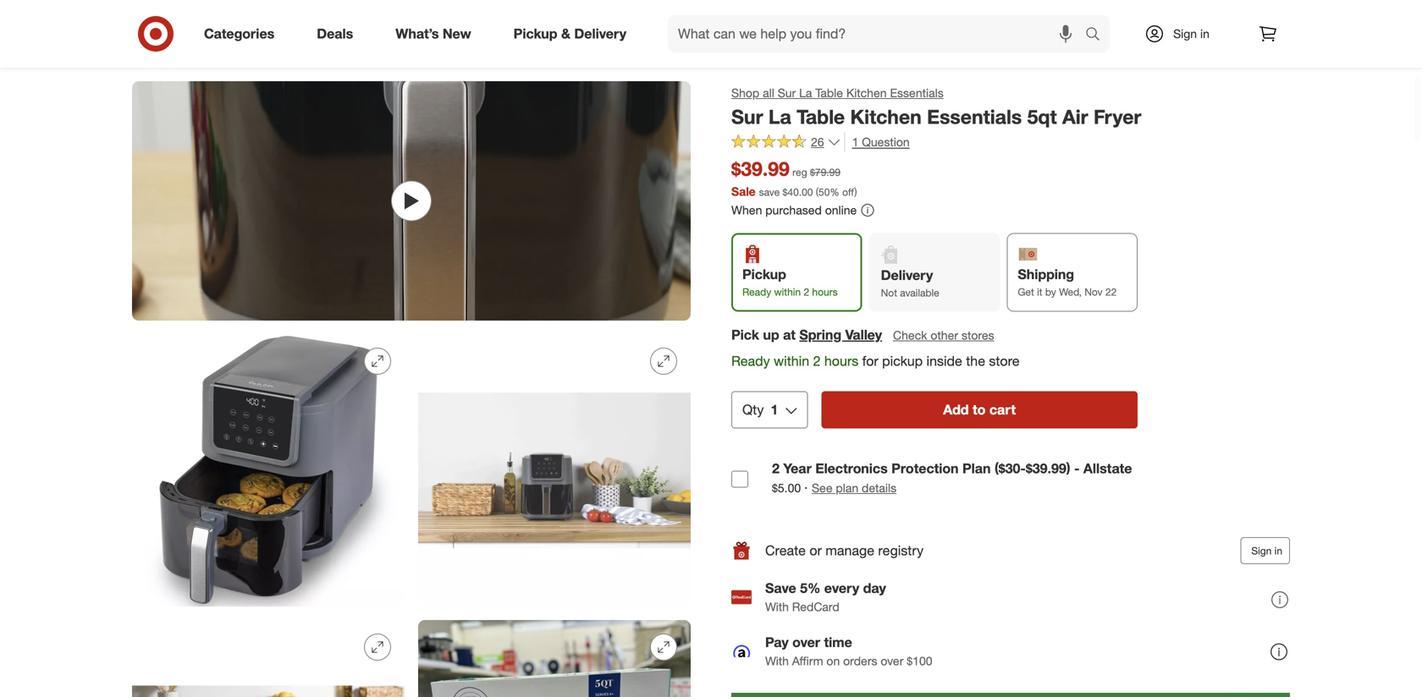 Task type: vqa. For each thing, say whether or not it's contained in the screenshot.
2nd within from the bottom
yes



Task type: describe. For each thing, give the bounding box(es) containing it.
qty 1
[[743, 402, 778, 418]]

to
[[973, 402, 986, 418]]

0 horizontal spatial over
[[793, 635, 820, 651]]

sign in inside button
[[1252, 545, 1283, 558]]

1 vertical spatial table
[[797, 105, 845, 129]]

details
[[862, 481, 897, 496]]

26 link
[[732, 133, 841, 153]]

add to cart button
[[821, 391, 1138, 429]]

other
[[931, 328, 958, 343]]

see plan details button
[[812, 480, 897, 497]]

store
[[989, 353, 1020, 370]]

create
[[765, 543, 806, 559]]

1 horizontal spatial la
[[799, 86, 812, 100]]

sur la table kitchen essentials 5qt air fryer, 1 of 8 image
[[132, 0, 691, 68]]

sur la table kitchen essentials 5qt air fryer, 5 of 8 image
[[132, 621, 405, 698]]

shop
[[732, 86, 760, 100]]

with inside save 5% every day with redcard
[[765, 600, 789, 615]]

valley
[[845, 327, 882, 343]]

see
[[812, 481, 833, 496]]

pickup
[[882, 353, 923, 370]]

registry
[[878, 543, 924, 559]]

0 vertical spatial kitchen
[[847, 86, 887, 100]]

within inside pickup ready within 2 hours
[[774, 286, 801, 298]]

%
[[830, 186, 840, 198]]

1 horizontal spatial over
[[881, 654, 904, 669]]

add
[[943, 402, 969, 418]]

pay over time with affirm on orders over $100
[[765, 635, 933, 669]]

1 vertical spatial essentials
[[927, 105, 1022, 129]]

0 vertical spatial delivery
[[574, 25, 627, 42]]

shipping get it by wed, nov 22
[[1018, 266, 1117, 298]]

available
[[900, 286, 940, 299]]

0 vertical spatial essentials
[[890, 86, 944, 100]]

fryer
[[1094, 105, 1142, 129]]

qty
[[743, 402, 764, 418]]

$39.99
[[732, 157, 790, 181]]

5qt
[[1028, 105, 1057, 129]]

pick
[[732, 327, 759, 343]]

allstate
[[1084, 460, 1132, 477]]

year
[[783, 460, 812, 477]]

nov
[[1085, 286, 1103, 298]]

off
[[843, 186, 855, 198]]

$100
[[907, 654, 933, 669]]

save
[[765, 581, 796, 597]]

cart
[[990, 402, 1016, 418]]

$5.00
[[772, 481, 801, 496]]

2 year electronics protection plan ($30-$39.99) - allstate $5.00 · see plan details
[[772, 460, 1132, 496]]

($30-
[[995, 460, 1026, 477]]

deals
[[317, 25, 353, 42]]

sur la table kitchen essentials 5qt air fryer, 2 of 8, play video image
[[132, 81, 691, 321]]

day
[[863, 581, 886, 597]]

$39.99 reg $79.99 sale save $ 40.00 ( 50 % off )
[[732, 157, 857, 199]]

sur la table kitchen essentials 5qt air fryer, 4 of 8 image
[[418, 335, 691, 607]]

0 vertical spatial sur
[[778, 86, 796, 100]]

search button
[[1078, 15, 1119, 56]]

at
[[783, 327, 796, 343]]

$39.99)
[[1026, 460, 1071, 477]]

&
[[561, 25, 571, 42]]

22
[[1106, 286, 1117, 298]]

sign in inside 'link'
[[1174, 26, 1210, 41]]

delivery inside delivery not available
[[881, 267, 933, 283]]

categories link
[[190, 15, 296, 52]]

check
[[893, 328, 928, 343]]

sign inside 'link'
[[1174, 26, 1197, 41]]

plan
[[836, 481, 859, 496]]

pickup ready within 2 hours
[[743, 266, 838, 298]]

photo from @targetgems, 6 of 8 image
[[418, 621, 691, 698]]

pickup & delivery
[[514, 25, 627, 42]]

0 vertical spatial 1
[[852, 135, 859, 150]]

26
[[811, 135, 824, 150]]

1 vertical spatial ready
[[732, 353, 770, 370]]

when
[[732, 203, 762, 218]]

What can we help you find? suggestions appear below search field
[[668, 15, 1090, 52]]

time
[[824, 635, 852, 651]]

stores
[[962, 328, 994, 343]]

or
[[810, 543, 822, 559]]

search
[[1078, 27, 1119, 44]]

with inside pay over time with affirm on orders over $100
[[765, 654, 789, 669]]

advertisement region
[[732, 694, 1290, 698]]

sign inside button
[[1252, 545, 1272, 558]]

what's new
[[396, 25, 471, 42]]

question
[[862, 135, 910, 150]]

0 vertical spatial table
[[816, 86, 843, 100]]

online
[[825, 203, 857, 218]]

2 inside pickup ready within 2 hours
[[804, 286, 809, 298]]

·
[[804, 480, 808, 496]]

ready within 2 hours for pickup inside the store
[[732, 353, 1020, 370]]

purchased
[[766, 203, 822, 218]]

manage
[[826, 543, 875, 559]]

40.00
[[788, 186, 813, 198]]



Task type: locate. For each thing, give the bounding box(es) containing it.
sale
[[732, 184, 756, 199]]

protection
[[892, 460, 959, 477]]

within down at
[[774, 353, 809, 370]]

pickup & delivery link
[[499, 15, 648, 52]]

with
[[765, 600, 789, 615], [765, 654, 789, 669]]

2 within from the top
[[774, 353, 809, 370]]

for
[[862, 353, 879, 370]]

pickup
[[514, 25, 558, 42], [743, 266, 786, 283]]

1 vertical spatial 1
[[771, 402, 778, 418]]

0 horizontal spatial sign
[[1174, 26, 1197, 41]]

1 question
[[852, 135, 910, 150]]

delivery not available
[[881, 267, 940, 299]]

0 horizontal spatial pickup
[[514, 25, 558, 42]]

within
[[774, 286, 801, 298], [774, 353, 809, 370]]

0 horizontal spatial delivery
[[574, 25, 627, 42]]

save
[[759, 186, 780, 198]]

2 up pick up at spring valley on the right
[[804, 286, 809, 298]]

pickup inside pickup ready within 2 hours
[[743, 266, 786, 283]]

2 with from the top
[[765, 654, 789, 669]]

1 vertical spatial 2
[[813, 353, 821, 370]]

sur down the shop
[[732, 105, 763, 129]]

1 horizontal spatial sur
[[778, 86, 796, 100]]

1 horizontal spatial 2
[[804, 286, 809, 298]]

None checkbox
[[732, 471, 748, 488]]

sign in
[[1174, 26, 1210, 41], [1252, 545, 1283, 558]]

within up at
[[774, 286, 801, 298]]

plan
[[963, 460, 991, 477]]

0 vertical spatial ready
[[743, 286, 771, 298]]

1
[[852, 135, 859, 150], [771, 402, 778, 418]]

sur right all
[[778, 86, 796, 100]]

ready inside pickup ready within 2 hours
[[743, 286, 771, 298]]

1 horizontal spatial pickup
[[743, 266, 786, 283]]

essentials left 5qt
[[927, 105, 1022, 129]]

0 horizontal spatial 1
[[771, 402, 778, 418]]

all
[[763, 86, 775, 100]]

get
[[1018, 286, 1034, 298]]

la
[[799, 86, 812, 100], [769, 105, 791, 129]]

deals link
[[302, 15, 374, 52]]

what's new link
[[381, 15, 492, 52]]

spring
[[800, 327, 842, 343]]

hours
[[812, 286, 838, 298], [825, 353, 859, 370]]

with down save
[[765, 600, 789, 615]]

0 vertical spatial pickup
[[514, 25, 558, 42]]

2 left year
[[772, 460, 780, 477]]

sign in link
[[1130, 15, 1236, 52]]

hours up spring
[[812, 286, 838, 298]]

0 horizontal spatial la
[[769, 105, 791, 129]]

new
[[443, 25, 471, 42]]

1 vertical spatial over
[[881, 654, 904, 669]]

0 vertical spatial hours
[[812, 286, 838, 298]]

1 vertical spatial in
[[1275, 545, 1283, 558]]

pickup up up
[[743, 266, 786, 283]]

1 vertical spatial delivery
[[881, 267, 933, 283]]

0 horizontal spatial sign in
[[1174, 26, 1210, 41]]

pickup left &
[[514, 25, 558, 42]]

air
[[1063, 105, 1088, 129]]

the
[[966, 353, 986, 370]]

1 vertical spatial la
[[769, 105, 791, 129]]

pay
[[765, 635, 789, 651]]

0 vertical spatial la
[[799, 86, 812, 100]]

with down pay
[[765, 654, 789, 669]]

orders
[[843, 654, 878, 669]]

la right all
[[799, 86, 812, 100]]

2
[[804, 286, 809, 298], [813, 353, 821, 370], [772, 460, 780, 477]]

1 horizontal spatial delivery
[[881, 267, 933, 283]]

1 horizontal spatial in
[[1275, 545, 1283, 558]]

1 question link
[[845, 133, 910, 152]]

0 vertical spatial within
[[774, 286, 801, 298]]

1 horizontal spatial sign in
[[1252, 545, 1283, 558]]

0 vertical spatial in
[[1201, 26, 1210, 41]]

in inside button
[[1275, 545, 1283, 558]]

0 horizontal spatial 2
[[772, 460, 780, 477]]

over left $100
[[881, 654, 904, 669]]

check other stores
[[893, 328, 994, 343]]

ready down pick
[[732, 353, 770, 370]]

delivery right &
[[574, 25, 627, 42]]

1 vertical spatial kitchen
[[850, 105, 922, 129]]

add to cart
[[943, 402, 1016, 418]]

5%
[[800, 581, 821, 597]]

reg
[[793, 166, 807, 179]]

pick up at spring valley
[[732, 327, 882, 343]]

1 vertical spatial pickup
[[743, 266, 786, 283]]

ready up pick
[[743, 286, 771, 298]]

1 vertical spatial with
[[765, 654, 789, 669]]

1 vertical spatial hours
[[825, 353, 859, 370]]

it
[[1037, 286, 1043, 298]]

1 with from the top
[[765, 600, 789, 615]]

on
[[827, 654, 840, 669]]

1 horizontal spatial 1
[[852, 135, 859, 150]]

)
[[855, 186, 857, 198]]

kitchen up question
[[850, 105, 922, 129]]

every
[[824, 581, 860, 597]]

pickup for ready
[[743, 266, 786, 283]]

inside
[[927, 353, 963, 370]]

create or manage registry
[[765, 543, 924, 559]]

over
[[793, 635, 820, 651], [881, 654, 904, 669]]

sur
[[778, 86, 796, 100], [732, 105, 763, 129]]

0 vertical spatial sign in
[[1174, 26, 1210, 41]]

1 horizontal spatial sign
[[1252, 545, 1272, 558]]

0 vertical spatial over
[[793, 635, 820, 651]]

0 vertical spatial sign
[[1174, 26, 1197, 41]]

electronics
[[816, 460, 888, 477]]

0 vertical spatial 2
[[804, 286, 809, 298]]

hours down spring valley button at the right top of page
[[825, 353, 859, 370]]

wed,
[[1059, 286, 1082, 298]]

0 horizontal spatial sur
[[732, 105, 763, 129]]

shipping
[[1018, 266, 1074, 283]]

2 inside 2 year electronics protection plan ($30-$39.99) - allstate $5.00 · see plan details
[[772, 460, 780, 477]]

what's
[[396, 25, 439, 42]]

kitchen up 1 question link
[[847, 86, 887, 100]]

kitchen
[[847, 86, 887, 100], [850, 105, 922, 129]]

1 right qty
[[771, 402, 778, 418]]

over up affirm
[[793, 635, 820, 651]]

1 vertical spatial sign
[[1252, 545, 1272, 558]]

1 within from the top
[[774, 286, 801, 298]]

50
[[819, 186, 830, 198]]

essentials up question
[[890, 86, 944, 100]]

redcard
[[792, 600, 840, 615]]

2 vertical spatial 2
[[772, 460, 780, 477]]

spring valley button
[[800, 325, 882, 345]]

categories
[[204, 25, 275, 42]]

pickup for &
[[514, 25, 558, 42]]

-
[[1074, 460, 1080, 477]]

not
[[881, 286, 897, 299]]

hours inside pickup ready within 2 hours
[[812, 286, 838, 298]]

sur la table kitchen essentials 5qt air fryer, 3 of 8 image
[[132, 335, 405, 607]]

1 vertical spatial sign in
[[1252, 545, 1283, 558]]

0 horizontal spatial in
[[1201, 26, 1210, 41]]

affirm
[[792, 654, 823, 669]]

2 down spring
[[813, 353, 821, 370]]

2 horizontal spatial 2
[[813, 353, 821, 370]]

$
[[783, 186, 788, 198]]

in inside 'link'
[[1201, 26, 1210, 41]]

1 left question
[[852, 135, 859, 150]]

1 vertical spatial sur
[[732, 105, 763, 129]]

when purchased online
[[732, 203, 857, 218]]

$79.99
[[810, 166, 841, 179]]

1 vertical spatial within
[[774, 353, 809, 370]]

delivery up the 'available' in the right top of the page
[[881, 267, 933, 283]]

by
[[1046, 286, 1056, 298]]

0 vertical spatial with
[[765, 600, 789, 615]]

delivery
[[574, 25, 627, 42], [881, 267, 933, 283]]

la down all
[[769, 105, 791, 129]]

shop all sur la table kitchen essentials sur la table kitchen essentials 5qt air fryer
[[732, 86, 1142, 129]]



